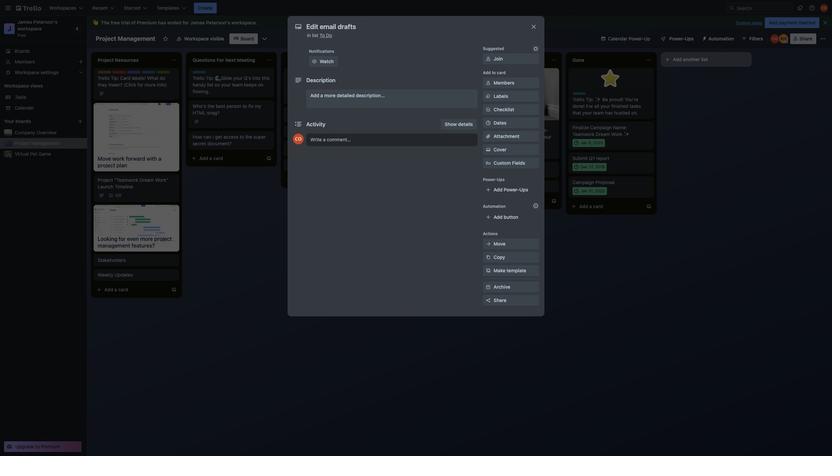 Task type: locate. For each thing, give the bounding box(es) containing it.
sm image for join
[[485, 56, 492, 62]]

sm image inside automation button
[[700, 33, 709, 43]]

sm image inside 'members' link
[[485, 80, 492, 86]]

that up one
[[396, 82, 404, 88]]

1 vertical spatial dream
[[140, 177, 154, 183]]

team
[[232, 82, 243, 88], [336, 82, 347, 88], [594, 110, 604, 116], [478, 141, 489, 147]]

add a card down weekly updates at the bottom left of page
[[104, 287, 128, 293]]

christina overa (christinaovera) image
[[821, 4, 829, 12], [771, 34, 780, 44], [293, 134, 304, 145]]

are left "slowing"
[[517, 134, 524, 140]]

color: orange, title: "one more step" element
[[288, 143, 301, 146], [478, 165, 491, 167]]

add board image
[[78, 119, 83, 124]]

that down is
[[315, 82, 324, 88]]

2 horizontal spatial ups
[[686, 36, 694, 42]]

color: red, title: "priority" element
[[112, 71, 127, 76]]

that down done!
[[573, 110, 582, 116]]

where
[[326, 75, 339, 81]]

more left and
[[325, 93, 336, 98]]

0 vertical spatial color: orange, title: "one more step" element
[[288, 143, 301, 146]]

0 vertical spatial workspace
[[184, 36, 209, 42]]

on inside trello tip trello tip: 🌊slide your q's into this handy list so your team keeps on flowing.
[[258, 82, 264, 88]]

2020 for campaign
[[594, 141, 604, 146]]

0 vertical spatial automation
[[709, 36, 735, 42]]

trello inside trello tip: 💬for those in-between tasks that are almost done but also awaiting one last step.
[[383, 75, 395, 81]]

2 sm image from the top
[[485, 147, 492, 153]]

0 horizontal spatial so
[[215, 82, 220, 88]]

2020 right 31,
[[596, 189, 605, 194]]

stakeholders
[[98, 258, 126, 263]]

tip: inside trello tip trello tip: this is where assigned tasks live so that your team can see who's working on what and when it's due.
[[301, 75, 309, 81]]

project for project management link
[[15, 141, 30, 146]]

0 vertical spatial the
[[208, 103, 215, 109]]

workspace inside "james peterson's workspace free"
[[17, 26, 42, 31]]

tip: inside trello tip trello tip: 🌊slide your q's into this handy list so your team keeps on flowing.
[[206, 75, 214, 81]]

color: sky, title: "trello tip" element for trello tip: splash those redtape- heavy issues that are slowing your team down here.
[[478, 123, 496, 128]]

move
[[494, 241, 506, 247]]

0 vertical spatial management
[[118, 35, 155, 42]]

banner
[[87, 16, 833, 29]]

tip: left 💬for
[[396, 75, 404, 81]]

the up snag?
[[208, 103, 215, 109]]

share
[[800, 36, 813, 42], [494, 298, 507, 304]]

your up what at the top left of the page
[[325, 82, 335, 88]]

0 horizontal spatial tasks
[[288, 82, 299, 88]]

0 vertical spatial 2020
[[594, 141, 604, 146]]

sm image for automation
[[700, 33, 709, 43]]

that inside trello tip trello tip: splash those redtape- heavy issues that are slowing your team down here.
[[507, 134, 515, 140]]

a left what at the top left of the page
[[321, 93, 323, 98]]

add button
[[494, 215, 519, 220]]

open information menu image
[[809, 5, 816, 11]]

your inside trello tip trello tip: splash those redtape- heavy issues that are slowing your team down here.
[[542, 134, 552, 140]]

2020
[[594, 141, 604, 146], [596, 189, 605, 194]]

has left ended
[[158, 20, 166, 25]]

calendar down table
[[15, 105, 34, 111]]

game
[[38, 151, 51, 157]]

1 horizontal spatial those
[[516, 128, 528, 133]]

james up workspace visible button
[[190, 20, 205, 25]]

q's
[[244, 75, 251, 81]]

between
[[439, 75, 458, 81]]

christina overa (christinaovera) image right open information menu icon
[[821, 4, 829, 12]]

sm image for checklist
[[485, 106, 492, 113]]

for inside trello tip: card labels! what do they mean? (click for more info)
[[138, 82, 144, 88]]

1 horizontal spatial are
[[517, 134, 524, 140]]

show menu image
[[820, 35, 827, 42]]

0 horizontal spatial those
[[420, 75, 432, 81]]

0 horizontal spatial team
[[142, 71, 152, 76]]

on.
[[632, 110, 639, 116]]

color: sky, title: "trello tip" element
[[142, 71, 160, 76], [193, 71, 211, 76], [288, 71, 306, 76], [573, 92, 591, 97], [478, 123, 496, 128]]

freelancer
[[478, 169, 501, 175]]

dream left work"
[[140, 177, 154, 183]]

join
[[494, 56, 503, 62]]

1 vertical spatial christina overa (christinaovera) image
[[771, 34, 780, 44]]

peterson's up visible on the top of page
[[206, 20, 230, 25]]

1 vertical spatial has
[[606, 110, 613, 116]]

detailed
[[337, 93, 355, 98]]

updates
[[115, 272, 133, 278]]

primary element
[[0, 0, 833, 16]]

activity
[[307, 122, 326, 128]]

1 horizontal spatial for
[[183, 20, 189, 25]]

add payment method
[[770, 20, 816, 25]]

team down heavy
[[478, 141, 489, 147]]

list inside trello tip trello tip: 🌊slide your q's into this handy list so your team keeps on flowing.
[[207, 82, 214, 88]]

0 horizontal spatial workspace
[[17, 26, 42, 31]]

the inside who's the best person to fix my html snag?
[[208, 103, 215, 109]]

1 vertical spatial ups
[[497, 177, 505, 182]]

team inside trello tip trello tip: splash those redtape- heavy issues that are slowing your team down here.
[[478, 141, 489, 147]]

members
[[15, 59, 35, 65], [494, 80, 515, 86]]

sm image left checklist
[[485, 106, 492, 113]]

sm image inside checklist link
[[485, 106, 492, 113]]

share down 'method'
[[800, 36, 813, 42]]

those
[[420, 75, 432, 81], [516, 128, 528, 133]]

workspace up table
[[4, 83, 29, 89]]

sm image inside copy link
[[485, 254, 492, 261]]

project
[[96, 35, 116, 42], [15, 141, 30, 146], [98, 177, 113, 183]]

sm image inside archive link
[[485, 284, 492, 291]]

your left q's
[[233, 75, 243, 81]]

0 vertical spatial are
[[405, 82, 412, 88]]

add down suggested at the right of page
[[483, 70, 491, 75]]

tasks up awaiting
[[383, 82, 394, 88]]

to inside who's the best person to fix my html snag?
[[243, 103, 247, 109]]

power-ups up budget approval
[[483, 177, 505, 182]]

company overview link
[[15, 130, 83, 136]]

0 horizontal spatial workspace
[[4, 83, 29, 89]]

0 horizontal spatial the
[[208, 103, 215, 109]]

sm image left labels
[[485, 93, 492, 100]]

color: lime, title: "halp" element
[[157, 71, 170, 76]]

on inside trello tip trello tip: this is where assigned tasks live so that your team can see who's working on what and when it's due.
[[320, 89, 326, 94]]

.
[[256, 20, 258, 25]]

so up working
[[309, 82, 314, 88]]

1 vertical spatial the
[[246, 134, 253, 140]]

0 vertical spatial members
[[15, 59, 35, 65]]

do
[[326, 32, 332, 38]]

the
[[101, 20, 110, 25]]

1 vertical spatial premium
[[41, 445, 60, 450]]

workspace up free
[[17, 26, 42, 31]]

for
[[183, 20, 189, 25], [138, 82, 144, 88]]

details
[[459, 122, 473, 127]]

be
[[603, 97, 609, 102]]

add a card button
[[379, 144, 454, 155], [189, 153, 264, 164], [474, 196, 549, 207], [569, 202, 644, 212], [94, 285, 169, 295]]

power-ups up "add another list"
[[670, 36, 694, 42]]

members down boards
[[15, 59, 35, 65]]

to left fix
[[243, 103, 247, 109]]

team up and
[[336, 82, 347, 88]]

tasks up on.
[[630, 103, 642, 109]]

0 horizontal spatial automation
[[483, 204, 506, 209]]

those inside trello tip trello tip: splash those redtape- heavy issues that are slowing your team down here.
[[516, 128, 528, 133]]

1 horizontal spatial calendar
[[609, 36, 628, 42]]

add down the jan 31, 2020 option
[[580, 204, 589, 210]]

0 vertical spatial color: purple, title: "design team" element
[[127, 71, 152, 76]]

1 jan from the top
[[581, 141, 588, 146]]

almost
[[413, 82, 428, 88]]

access
[[224, 134, 239, 140]]

peterson's inside "james peterson's workspace free"
[[33, 19, 58, 25]]

sm image down down
[[485, 147, 492, 153]]

list right the another
[[702, 57, 709, 62]]

down
[[490, 141, 502, 147]]

ups inside button
[[686, 36, 694, 42]]

that inside trello tip: 💬for those in-between tasks that are almost done but also awaiting one last step.
[[396, 82, 404, 88]]

2 vertical spatial the
[[304, 162, 311, 168]]

Jan 9, 2020 checkbox
[[573, 139, 606, 147]]

list right handy
[[207, 82, 214, 88]]

christina overa (christinaovera) image up curate
[[293, 134, 304, 145]]

tip inside trello tip trello tip: splash those redtape- heavy issues that are slowing your team down here.
[[490, 123, 496, 128]]

sm image inside 'make template' link
[[485, 268, 492, 274]]

2020 right 9,
[[594, 141, 604, 146]]

are up one
[[405, 82, 412, 88]]

workspace inside button
[[184, 36, 209, 42]]

heavy
[[478, 134, 491, 140]]

1 horizontal spatial management
[[118, 35, 155, 42]]

1 vertical spatial project
[[15, 141, 30, 146]]

jan inside option
[[581, 189, 588, 194]]

jan for finalize
[[581, 141, 588, 146]]

tip inside trello tip trello tip: 🌊slide your q's into this handy list so your team keeps on flowing.
[[205, 71, 211, 76]]

project management
[[96, 35, 155, 42], [15, 141, 60, 146]]

✨ inside finalize campaign name: teamwork dream work ✨
[[624, 132, 630, 137]]

sm image up add another list button on the top
[[700, 33, 709, 43]]

tip inside trello tip trello tip: ✨ be proud! you're done! for all your finished tasks that your team has hustled on.
[[585, 92, 591, 97]]

sm image
[[700, 33, 709, 43], [533, 46, 540, 52], [485, 56, 492, 62], [311, 58, 318, 65], [485, 80, 492, 86], [485, 93, 492, 100], [485, 241, 492, 248], [485, 254, 492, 261]]

1 vertical spatial those
[[516, 128, 528, 133]]

2 vertical spatial ups
[[520, 187, 529, 193]]

1 horizontal spatial tasks
[[383, 82, 394, 88]]

the left ""teamy"
[[304, 162, 311, 168]]

4 sm image from the top
[[485, 284, 492, 291]]

q1
[[590, 156, 595, 161]]

1 horizontal spatial share
[[800, 36, 813, 42]]

wave image
[[92, 20, 98, 26]]

tip inside trello tip trello tip: this is where assigned tasks live so that your team can see who's working on what and when it's due.
[[300, 71, 306, 76]]

0
[[115, 193, 118, 198]]

2 horizontal spatial tasks
[[630, 103, 642, 109]]

0 vertical spatial ✨
[[596, 97, 602, 102]]

calendar for calendar power-up
[[609, 36, 628, 42]]

0 vertical spatial those
[[420, 75, 432, 81]]

tip: inside trello tip trello tip: ✨ be proud! you're done! for all your finished tasks that your team has hustled on.
[[586, 97, 594, 102]]

project up virtual
[[15, 141, 30, 146]]

0 horizontal spatial ups
[[497, 177, 505, 182]]

1 horizontal spatial james
[[190, 20, 205, 25]]

1 vertical spatial project management
[[15, 141, 60, 146]]

share down the 'archive'
[[494, 298, 507, 304]]

edit card image
[[361, 129, 366, 134]]

jan left 9,
[[581, 141, 588, 146]]

tip: up mean?
[[111, 75, 119, 81]]

1 vertical spatial more
[[325, 93, 336, 98]]

sm image left make
[[485, 268, 492, 274]]

handy
[[193, 82, 206, 88]]

sm image inside join link
[[485, 56, 492, 62]]

team for q's
[[232, 82, 243, 88]]

custom
[[494, 160, 511, 166]]

jan left 31,
[[581, 189, 588, 194]]

1 horizontal spatial the
[[246, 134, 253, 140]]

project management down the trial
[[96, 35, 155, 42]]

0 horizontal spatial james
[[17, 19, 32, 25]]

ups up the approval
[[497, 177, 505, 182]]

tip: inside trello tip trello tip: splash those redtape- heavy issues that are slowing your team down here.
[[491, 128, 499, 133]]

0 horizontal spatial share
[[494, 298, 507, 304]]

0 vertical spatial for
[[183, 20, 189, 25]]

0 vertical spatial more
[[145, 82, 156, 88]]

step.
[[420, 89, 431, 94]]

0 vertical spatial power-ups
[[670, 36, 694, 42]]

team inside trello tip trello tip: this is where assigned tasks live so that your team can see who's working on what and when it's due.
[[336, 82, 347, 88]]

for right ended
[[183, 20, 189, 25]]

management up game
[[31, 141, 60, 146]]

card
[[497, 70, 506, 75], [404, 146, 413, 152], [213, 156, 223, 161], [499, 198, 508, 204], [594, 204, 604, 210], [118, 287, 128, 293]]

the inside "how can i get access to the super secret document?"
[[246, 134, 253, 140]]

team left keeps
[[232, 82, 243, 88]]

add right budget
[[494, 187, 503, 193]]

color: purple, title: "design team" element
[[127, 71, 152, 76], [288, 110, 313, 115]]

1 horizontal spatial more
[[325, 93, 336, 98]]

automation button
[[700, 33, 739, 44]]

0 horizontal spatial dream
[[140, 177, 154, 183]]

can left the i
[[204, 134, 211, 140]]

legal review
[[383, 103, 410, 109]]

0 horizontal spatial peterson's
[[33, 19, 58, 25]]

more inside add a more detailed description… link
[[325, 93, 336, 98]]

trello tip: card labels! what do they mean? (click for more info) link
[[98, 75, 175, 88]]

james inside "james peterson's workspace free"
[[17, 19, 32, 25]]

sm image for archive
[[485, 284, 492, 291]]

1 vertical spatial power-ups
[[483, 177, 505, 182]]

workspace for workspace visible
[[184, 36, 209, 42]]

design team sketch site banner
[[288, 110, 328, 120]]

tip: for for
[[586, 97, 594, 102]]

for
[[587, 103, 594, 109]]

share button down archive link
[[483, 296, 540, 306]]

0 vertical spatial christina overa (christinaovera) image
[[821, 4, 829, 12]]

for down the labels!
[[138, 82, 144, 88]]

1 horizontal spatial peterson's
[[206, 20, 230, 25]]

Write a comment text field
[[307, 134, 478, 146]]

1 vertical spatial can
[[204, 134, 211, 140]]

1 vertical spatial are
[[517, 134, 524, 140]]

0 horizontal spatial members
[[15, 59, 35, 65]]

legal review link
[[383, 103, 461, 110]]

1 vertical spatial design
[[288, 110, 301, 115]]

tasks inside trello tip trello tip: this is where assigned tasks live so that your team can see who's working on what and when it's due.
[[288, 82, 299, 88]]

add power-ups
[[494, 187, 529, 193]]

design inside design team sketch site banner
[[288, 110, 301, 115]]

color: sky, title: "trello tip" element for trello tip: this is where assigned tasks live so that your team can see who's working on what and when it's due.
[[288, 71, 306, 76]]

2 vertical spatial project
[[98, 177, 113, 183]]

management down the of
[[118, 35, 155, 42]]

power-
[[629, 36, 645, 42], [670, 36, 686, 42], [483, 177, 497, 182], [504, 187, 520, 193]]

actions
[[483, 232, 498, 237]]

the for who's
[[208, 103, 215, 109]]

premium right upgrade
[[41, 445, 60, 450]]

create from template… image
[[647, 204, 652, 210]]

tasks up the who's in the left top of the page
[[288, 82, 299, 88]]

submit
[[573, 156, 588, 161]]

your boards with 3 items element
[[4, 117, 68, 126]]

1 horizontal spatial has
[[606, 110, 613, 116]]

0 horizontal spatial calendar
[[15, 105, 34, 111]]

1 vertical spatial color: purple, title: "design team" element
[[288, 110, 313, 115]]

1 vertical spatial workspace
[[4, 83, 29, 89]]

campaign up work
[[591, 125, 612, 131]]

add down "weekly"
[[104, 287, 113, 293]]

tasks inside trello tip trello tip: ✨ be proud! you're done! for all your finished tasks that your team has hustled on.
[[630, 103, 642, 109]]

sm image inside move "link"
[[485, 241, 492, 248]]

secret
[[193, 141, 206, 147]]

submit q1 report
[[573, 156, 610, 161]]

1 horizontal spatial members
[[494, 80, 515, 86]]

share button down 'method'
[[791, 33, 817, 44]]

add down "secret"
[[199, 156, 208, 161]]

0 vertical spatial project management
[[96, 35, 155, 42]]

make
[[494, 268, 506, 274]]

1 horizontal spatial automation
[[709, 36, 735, 42]]

tip: for that
[[491, 128, 499, 133]]

1 sm image from the top
[[485, 106, 492, 113]]

freelancer contracts
[[478, 169, 523, 175]]

automation up add button
[[483, 204, 506, 209]]

into
[[253, 75, 261, 81]]

team inside trello tip trello tip: 🌊slide your q's into this handy list so your team keeps on flowing.
[[232, 82, 243, 88]]

add down budget
[[485, 198, 494, 204]]

1 vertical spatial 2020
[[596, 189, 605, 194]]

budget approval
[[478, 184, 513, 189]]

all
[[595, 103, 600, 109]]

0 horizontal spatial project management
[[15, 141, 60, 146]]

0 horizontal spatial more
[[145, 82, 156, 88]]

1 vertical spatial share
[[494, 298, 507, 304]]

peterson's up boards link
[[33, 19, 58, 25]]

font
[[350, 162, 359, 168]]

campaign
[[591, 125, 612, 131], [573, 180, 595, 185]]

join link
[[483, 54, 540, 64]]

can up the when
[[348, 82, 356, 88]]

on down into
[[258, 82, 264, 88]]

more down what
[[145, 82, 156, 88]]

✨ down name:
[[624, 132, 630, 137]]

tip: up handy
[[206, 75, 214, 81]]

sm image for members
[[485, 80, 492, 86]]

None text field
[[303, 21, 524, 33]]

review
[[396, 103, 410, 109]]

company
[[15, 130, 35, 136]]

1 horizontal spatial dream
[[596, 132, 610, 137]]

1 vertical spatial sketch
[[288, 162, 303, 168]]

campaign up the jan 31, 2020 option
[[573, 180, 595, 185]]

sm image inside 'cover' link
[[485, 147, 492, 153]]

sm image inside "watch" button
[[311, 58, 318, 65]]

1 horizontal spatial share button
[[791, 33, 817, 44]]

1 sketch from the top
[[288, 114, 303, 120]]

how can i get access to the super secret document? link
[[193, 134, 270, 147]]

automation up add another list button on the top
[[709, 36, 735, 42]]

on left what at the top left of the page
[[320, 89, 326, 94]]

jan 31, 2020
[[581, 189, 605, 194]]

card down add power-ups link
[[499, 198, 508, 204]]

2 so from the left
[[309, 82, 314, 88]]

2 jan from the top
[[581, 189, 588, 194]]

0 vertical spatial campaign
[[591, 125, 612, 131]]

1 vertical spatial share button
[[483, 296, 540, 306]]

peterson's
[[33, 19, 58, 25], [206, 20, 230, 25]]

1 horizontal spatial christina overa (christinaovera) image
[[771, 34, 780, 44]]

premium right the of
[[137, 20, 157, 25]]

jan inside jan 9, 2020 option
[[581, 141, 588, 146]]

0 horizontal spatial on
[[258, 82, 264, 88]]

0 vertical spatial jan
[[581, 141, 588, 146]]

done!
[[573, 103, 585, 109]]

power-ups inside button
[[670, 36, 694, 42]]

add a card down budget approval
[[485, 198, 508, 204]]

calendar
[[609, 36, 628, 42], [15, 105, 34, 111]]

1 vertical spatial color: orange, title: "one more step" element
[[478, 165, 491, 167]]

workspace
[[184, 36, 209, 42], [4, 83, 29, 89]]

0 horizontal spatial share button
[[483, 296, 540, 306]]

sm image for move
[[485, 241, 492, 248]]

1 horizontal spatial ✨
[[624, 132, 630, 137]]

1 vertical spatial ✨
[[624, 132, 630, 137]]

project inside project management link
[[15, 141, 30, 146]]

0 vertical spatial workspace
[[232, 20, 256, 25]]

0 vertical spatial sketch
[[288, 114, 303, 120]]

can inside "how can i get access to the super secret document?"
[[204, 134, 211, 140]]

design
[[127, 71, 141, 76], [288, 110, 301, 115]]

1 vertical spatial team
[[302, 110, 313, 115]]

share for the left the share button
[[494, 298, 507, 304]]

1 horizontal spatial can
[[348, 82, 356, 88]]

2 sketch from the top
[[288, 162, 303, 168]]

banner containing 👋
[[87, 16, 833, 29]]

members link
[[0, 57, 87, 67], [483, 78, 540, 88]]

members link down boards
[[0, 57, 87, 67]]

james
[[17, 19, 32, 25], [190, 20, 205, 25]]

sm image
[[485, 106, 492, 113], [485, 147, 492, 153], [485, 268, 492, 274], [485, 284, 492, 291]]

banner
[[313, 114, 328, 120]]

email
[[297, 129, 309, 135]]

tip for trello tip: ✨ be proud! you're done! for all your finished tasks that your team has hustled on.
[[585, 92, 591, 97]]

0 vertical spatial calendar
[[609, 36, 628, 42]]

tip: up live
[[301, 75, 309, 81]]

Dec 17, 2019 checkbox
[[573, 163, 607, 171]]

0 horizontal spatial premium
[[41, 445, 60, 450]]

free
[[17, 33, 26, 38]]

a down 'write a comment' text box
[[400, 146, 402, 152]]

1 horizontal spatial members link
[[483, 78, 540, 88]]

sm image down the add to card
[[485, 80, 492, 86]]

power- inside button
[[670, 36, 686, 42]]

6
[[119, 193, 121, 198]]

visible
[[210, 36, 224, 42]]

tip for trello tip: this is where assigned tasks live so that your team can see who's working on what and when it's due.
[[300, 71, 306, 76]]

tip for trello tip: 🌊slide your q's into this handy list so your team keeps on flowing.
[[205, 71, 211, 76]]

trello tip: ✨ be proud! you're done! for all your finished tasks that your team has hustled on. link
[[573, 96, 651, 116]]

Search field
[[735, 3, 794, 13]]

0 vertical spatial design
[[127, 71, 141, 76]]

project inside project "teamwork dream work" launch timeline
[[98, 177, 113, 183]]

1 horizontal spatial on
[[320, 89, 326, 94]]

contracts
[[502, 169, 523, 175]]

sm image inside "labels" "link"
[[485, 93, 492, 100]]

share for rightmost the share button
[[800, 36, 813, 42]]

search image
[[730, 5, 735, 11]]

create
[[198, 5, 213, 11]]

add left button
[[494, 215, 503, 220]]

add another list button
[[661, 52, 752, 67]]

are inside trello tip: 💬for those in-between tasks that are almost done but also awaiting one last step.
[[405, 82, 412, 88]]

add left the another
[[673, 57, 682, 62]]

has down the finished
[[606, 110, 613, 116]]

add payment method button
[[766, 17, 820, 28]]

team left the banner
[[302, 110, 313, 115]]

sm image left watch
[[311, 58, 318, 65]]

3 sm image from the top
[[485, 268, 492, 274]]

project down the
[[96, 35, 116, 42]]

1 so from the left
[[215, 82, 220, 88]]

tip: up issues
[[491, 128, 499, 133]]

workspace visible button
[[172, 33, 228, 44]]

project management inside board name text field
[[96, 35, 155, 42]]

create from template… image
[[457, 147, 462, 152], [266, 156, 272, 161], [552, 199, 557, 204], [171, 287, 177, 293]]

who's the best person to fix my html snag?
[[193, 103, 261, 116]]



Task type: describe. For each thing, give the bounding box(es) containing it.
custom fields button
[[483, 160, 540, 167]]

1 horizontal spatial workspace
[[232, 20, 256, 25]]

workspace for workspace views
[[4, 83, 29, 89]]

to inside "how can i get access to the super secret document?"
[[240, 134, 244, 140]]

are inside trello tip trello tip: splash those redtape- heavy issues that are slowing your team down here.
[[517, 134, 524, 140]]

add a card down the jan 31, 2020 option
[[580, 204, 604, 210]]

assigned
[[340, 75, 359, 81]]

budget approval link
[[478, 183, 556, 190]]

your
[[4, 118, 14, 124]]

your boards
[[4, 118, 31, 124]]

✨ inside trello tip trello tip: ✨ be proud! you're done! for all your finished tasks that your team has hustled on.
[[596, 97, 602, 102]]

1 horizontal spatial color: purple, title: "design team" element
[[288, 110, 313, 115]]

campaign inside finalize campaign name: teamwork dream work ✨
[[591, 125, 612, 131]]

a down the jan 31, 2020 option
[[590, 204, 592, 210]]

color: orange, title: "one more step" element for freelancer
[[478, 165, 491, 167]]

can inside trello tip trello tip: this is where assigned tasks live so that your team can see who's working on what and when it's due.
[[348, 82, 356, 88]]

jan for campaign
[[581, 189, 588, 194]]

team for where
[[336, 82, 347, 88]]

ended
[[167, 20, 181, 25]]

document?
[[208, 141, 232, 147]]

weekly
[[98, 272, 113, 278]]

card down join
[[497, 70, 506, 75]]

stakeholders link
[[98, 257, 175, 264]]

add a more detailed description…
[[311, 93, 385, 98]]

finalize campaign name: teamwork dream work ✨ link
[[573, 125, 651, 138]]

sketch the "teamy dreamy" font link
[[288, 162, 366, 169]]

2 horizontal spatial christina overa (christinaovera) image
[[821, 4, 829, 12]]

trello tip trello tip: ✨ be proud! you're done! for all your finished tasks that your team has hustled on.
[[573, 92, 642, 116]]

team inside design team sketch site banner
[[302, 110, 313, 115]]

and
[[339, 89, 347, 94]]

0 horizontal spatial power-ups
[[483, 177, 505, 182]]

has inside trello tip trello tip: ✨ be proud! you're done! for all your finished tasks that your team has hustled on.
[[606, 110, 613, 116]]

color: orange, title: "one more step" element for curate
[[288, 143, 301, 146]]

dates button
[[483, 118, 540, 129]]

how can i get access to the super secret document?
[[193, 134, 266, 147]]

trello tip: 🌊slide your q's into this handy list so your team keeps on flowing. link
[[193, 75, 270, 95]]

more inside trello tip: card labels! what do they mean? (click for more info)
[[145, 82, 156, 88]]

awaiting
[[383, 89, 401, 94]]

to
[[320, 32, 325, 38]]

see
[[357, 82, 365, 88]]

a down document? at top
[[210, 156, 212, 161]]

2020 for proposal
[[596, 189, 605, 194]]

customize views image
[[262, 35, 268, 42]]

attachment
[[494, 134, 520, 139]]

best
[[216, 103, 225, 109]]

color: sky, title: "trello tip" element for trello tip: 🌊slide your q's into this handy list so your team keeps on flowing.
[[193, 71, 211, 76]]

work
[[612, 132, 623, 137]]

when
[[348, 89, 359, 94]]

peterson's inside banner
[[206, 20, 230, 25]]

1 vertical spatial members link
[[483, 78, 540, 88]]

views
[[30, 83, 43, 89]]

watch button
[[309, 56, 338, 67]]

fields
[[512, 160, 526, 166]]

campaign proposal
[[573, 180, 615, 185]]

💬for
[[405, 75, 419, 81]]

0 vertical spatial team
[[142, 71, 152, 76]]

budget
[[478, 184, 494, 189]]

sm image for cover
[[485, 147, 492, 153]]

31,
[[589, 189, 594, 194]]

card down "updates"
[[118, 287, 128, 293]]

dream inside finalize campaign name: teamwork dream work ✨
[[596, 132, 610, 137]]

a down budget approval
[[495, 198, 497, 204]]

legal
[[383, 103, 395, 109]]

1 horizontal spatial premium
[[137, 20, 157, 25]]

your down be
[[601, 103, 611, 109]]

freelancer contracts link
[[478, 169, 556, 175]]

add a card down document? at top
[[199, 156, 223, 161]]

labels link
[[483, 91, 540, 102]]

add left "payment"
[[770, 20, 778, 25]]

list inside button
[[702, 57, 709, 62]]

calendar for calendar
[[15, 105, 34, 111]]

trello tip halp
[[142, 71, 166, 76]]

to down join
[[492, 70, 496, 75]]

mean?
[[108, 82, 123, 88]]

j
[[7, 25, 11, 32]]

card down 'write a comment' text box
[[404, 146, 413, 152]]

add a card down 'write a comment' text box
[[390, 146, 413, 152]]

edit email drafts link
[[288, 129, 366, 135]]

checklist link
[[483, 104, 540, 115]]

info)
[[157, 82, 167, 88]]

tip: for handy
[[206, 75, 214, 81]]

project inside board name text field
[[96, 35, 116, 42]]

sm image for copy
[[485, 254, 492, 261]]

finalize campaign name: teamwork dream work ✨
[[573, 125, 630, 137]]

0 horizontal spatial design
[[127, 71, 141, 76]]

those inside trello tip: 💬for those in-between tasks that are almost done but also awaiting one last step.
[[420, 75, 432, 81]]

members for the top 'members' link
[[15, 59, 35, 65]]

checklist
[[494, 107, 515, 112]]

sm image for make template
[[485, 268, 492, 274]]

so inside trello tip trello tip: 🌊slide your q's into this handy list so your team keeps on flowing.
[[215, 82, 220, 88]]

create button
[[194, 3, 217, 13]]

0 horizontal spatial color: purple, title: "design team" element
[[127, 71, 152, 76]]

Board name text field
[[92, 33, 159, 44]]

star or unstar board image
[[163, 36, 168, 42]]

the for sketch
[[304, 162, 311, 168]]

your inside trello tip trello tip: this is where assigned tasks live so that your team can see who's working on what and when it's due.
[[325, 82, 335, 88]]

to right upgrade
[[35, 445, 40, 450]]

tip: for live
[[301, 75, 309, 81]]

premium inside the upgrade to premium link
[[41, 445, 60, 450]]

team inside trello tip trello tip: ✨ be proud! you're done! for all your finished tasks that your team has hustled on.
[[594, 110, 604, 116]]

1 horizontal spatial ups
[[520, 187, 529, 193]]

sm image for labels
[[485, 93, 492, 100]]

that inside trello tip trello tip: ✨ be proud! you're done! for all your finished tasks that your team has hustled on.
[[573, 110, 582, 116]]

that inside trello tip trello tip: this is where assigned tasks live so that your team can see who's working on what and when it's due.
[[315, 82, 324, 88]]

color: sky, title: "trello tip" element for trello tip: ✨ be proud! you're done! for all your finished tasks that your team has hustled on.
[[573, 92, 591, 97]]

automation inside automation button
[[709, 36, 735, 42]]

card down document? at top
[[213, 156, 223, 161]]

1 vertical spatial campaign
[[573, 180, 595, 185]]

due.
[[296, 95, 305, 101]]

live
[[301, 82, 308, 88]]

management inside board name text field
[[118, 35, 155, 42]]

button
[[504, 215, 519, 220]]

redtape-
[[530, 128, 549, 133]]

add down 'write a comment' text box
[[390, 146, 398, 152]]

free
[[111, 20, 120, 25]]

who's
[[193, 103, 206, 109]]

trello inside trello tip: card labels! what do they mean? (click for more info)
[[98, 75, 110, 81]]

team for redtape-
[[478, 141, 489, 147]]

trello tip: this is where assigned tasks live so that your team can see who's working on what and when it's due. link
[[288, 75, 366, 102]]

flowing.
[[193, 89, 210, 94]]

get
[[215, 134, 222, 140]]

tasks inside trello tip: 💬for those in-between tasks that are almost done but also awaiting one last step.
[[383, 82, 394, 88]]

what
[[147, 75, 159, 81]]

campaign proposal link
[[573, 179, 651, 186]]

card
[[120, 75, 131, 81]]

submit q1 report link
[[573, 155, 651, 162]]

sm image for watch
[[311, 58, 318, 65]]

sketch site banner link
[[288, 114, 366, 121]]

card down jan 31, 2020 at the right top of the page
[[594, 204, 604, 210]]

9,
[[589, 141, 593, 146]]

members for bottommost 'members' link
[[494, 80, 515, 86]]

jan 9, 2020
[[581, 141, 604, 146]]

Jan 31, 2020 checkbox
[[573, 187, 607, 195]]

make template
[[494, 268, 527, 274]]

j link
[[4, 23, 15, 34]]

project "teamwork dream work" launch timeline
[[98, 177, 169, 190]]

labels!
[[132, 75, 146, 81]]

launch
[[98, 184, 114, 190]]

issues
[[492, 134, 506, 140]]

your down 🌊slide
[[221, 82, 231, 88]]

what
[[327, 89, 337, 94]]

so inside trello tip trello tip: this is where assigned tasks live so that your team can see who's working on what and when it's due.
[[309, 82, 314, 88]]

sketch the "teamy dreamy" font
[[288, 162, 359, 168]]

0 notifications image
[[797, 4, 805, 12]]

0 horizontal spatial christina overa (christinaovera) image
[[293, 134, 304, 145]]

ben nelson (bennelson96) image
[[779, 34, 789, 44]]

add to card
[[483, 70, 506, 75]]

0 vertical spatial has
[[158, 20, 166, 25]]

show details link
[[441, 119, 477, 130]]

project "teamwork dream work" launch timeline link
[[98, 177, 175, 190]]

watch
[[320, 59, 334, 64]]

done
[[429, 82, 440, 88]]

your down 'for'
[[583, 110, 592, 116]]

calendar power-up
[[609, 36, 651, 42]]

tip: inside trello tip: 💬for those in-between tasks that are almost done but also awaiting one last step.
[[396, 75, 404, 81]]

list right in
[[312, 32, 319, 38]]

dec
[[581, 165, 589, 170]]

trello tip trello tip: splash those redtape- heavy issues that are slowing your team down here.
[[478, 123, 552, 147]]

here.
[[503, 141, 514, 147]]

archive link
[[483, 282, 540, 293]]

color: yellow, title: "copy request" element
[[98, 71, 111, 74]]

0 vertical spatial members link
[[0, 57, 87, 67]]

tip: inside trello tip: card labels! what do they mean? (click for more info)
[[111, 75, 119, 81]]

dreamy"
[[330, 162, 349, 168]]

sm image for suggested
[[533, 46, 540, 52]]

boards
[[15, 48, 30, 54]]

add right due.
[[311, 93, 319, 98]]

a down weekly updates at the bottom left of page
[[115, 287, 117, 293]]

sketch inside design team sketch site banner
[[288, 114, 303, 120]]

dream inside project "teamwork dream work" launch timeline
[[140, 177, 154, 183]]

list right customer
[[325, 148, 332, 153]]

boards link
[[0, 46, 87, 57]]

another
[[684, 57, 701, 62]]

explore plans button
[[737, 19, 763, 27]]

1 vertical spatial management
[[31, 141, 60, 146]]

project for project "teamwork dream work" launch timeline link
[[98, 177, 113, 183]]

how
[[193, 134, 202, 140]]

calendar link
[[15, 105, 83, 111]]

curate customer list
[[288, 148, 332, 153]]

table link
[[15, 94, 83, 101]]



Task type: vqa. For each thing, say whether or not it's contained in the screenshot.


